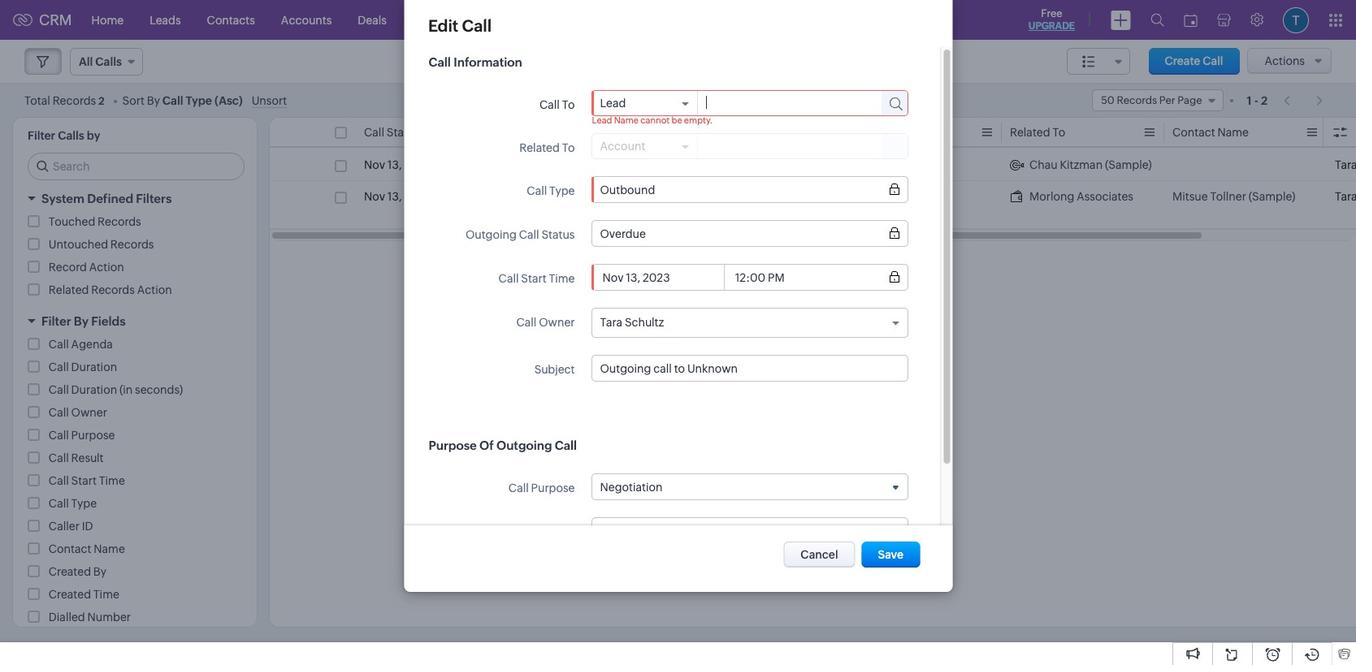 Task type: describe. For each thing, give the bounding box(es) containing it.
0 horizontal spatial call start time
[[49, 475, 125, 488]]

1 vertical spatial related
[[519, 141, 560, 154]]

2 vertical spatial duration
[[71, 384, 117, 397]]

negotiation
[[600, 481, 663, 494]]

agenda
[[71, 338, 113, 351]]

total records 2
[[24, 94, 105, 107]]

contacts
[[207, 13, 255, 26]]

leads
[[150, 13, 181, 26]]

tollner inside the call scheduled with mitsue tollner (sample)
[[527, 207, 563, 220]]

record
[[49, 261, 87, 274]]

call result
[[49, 452, 104, 465]]

morlong
[[1030, 190, 1075, 203]]

free
[[1042, 7, 1063, 20]]

caller id
[[49, 520, 93, 533]]

Account field
[[600, 140, 689, 153]]

1 vertical spatial contact name
[[49, 543, 125, 556]]

call inside button
[[1203, 54, 1224, 67]]

created time
[[49, 589, 119, 602]]

accounts link
[[268, 0, 345, 39]]

filter calls by
[[28, 129, 100, 142]]

call information
[[428, 55, 522, 69]]

0 horizontal spatial purpose
[[71, 429, 115, 442]]

0 vertical spatial name
[[614, 115, 639, 125]]

schultz
[[625, 316, 664, 329]]

deals
[[358, 13, 387, 26]]

1 vertical spatial start
[[521, 272, 546, 285]]

untouched records
[[49, 238, 154, 251]]

nov 13, 2023 12:24 pm
[[364, 159, 481, 172]]

filter for filter by fields
[[41, 315, 71, 328]]

accounts
[[281, 13, 332, 26]]

-
[[1255, 94, 1259, 107]]

time up nov 13, 2023 12:24 pm
[[415, 126, 441, 139]]

by
[[87, 129, 100, 142]]

type left (asc)
[[186, 94, 212, 107]]

2023 for 12:24
[[404, 159, 432, 172]]

1 horizontal spatial contact name
[[1173, 126, 1250, 139]]

13, for nov 13, 2023 12:00 pm
[[388, 190, 402, 203]]

call scheduled with mitsue tollner (sample) link
[[527, 189, 673, 221]]

up
[[564, 159, 578, 172]]

1 vertical spatial subject
[[534, 363, 575, 376]]

caller
[[49, 520, 80, 533]]

create call
[[1166, 54, 1224, 67]]

0 vertical spatial call owner
[[516, 316, 575, 329]]

outbound down account
[[600, 183, 655, 196]]

dialled number
[[49, 611, 131, 624]]

overdue
[[600, 227, 646, 240]]

12:24
[[434, 159, 462, 172]]

time down "status"
[[549, 272, 575, 285]]

time down result
[[99, 475, 125, 488]]

1 vertical spatial call start time
[[498, 272, 575, 285]]

1 horizontal spatial purpose
[[428, 439, 477, 453]]

deals link
[[345, 0, 400, 39]]

information
[[453, 55, 522, 69]]

with for scheduled
[[607, 190, 630, 203]]

0 horizontal spatial start
[[71, 475, 97, 488]]

be
[[672, 115, 682, 125]]

outbound for mitsue
[[689, 190, 745, 203]]

filters
[[136, 192, 172, 206]]

created for created time
[[49, 589, 91, 602]]

2 vertical spatial tara
[[600, 316, 622, 329]]

defined
[[87, 192, 133, 206]]

home link
[[79, 0, 137, 39]]

0 horizontal spatial related to
[[519, 141, 575, 154]]

mitsue tollner (sample)
[[1173, 190, 1296, 203]]

mitsue tollner (sample) link
[[1173, 189, 1296, 205]]

0 horizontal spatial action
[[89, 261, 124, 274]]

calls
[[58, 129, 84, 142]]

2 vertical spatial name
[[94, 543, 125, 556]]

1 horizontal spatial owner
[[539, 316, 575, 329]]

2 horizontal spatial purpose
[[531, 482, 575, 495]]

chau
[[1030, 159, 1058, 172]]

1 horizontal spatial call type
[[527, 185, 575, 198]]

tara schultz
[[600, 316, 664, 329]]

call scheduled with mitsue tollner (sample)
[[527, 190, 668, 220]]

*
[[738, 121, 746, 140]]

1 horizontal spatial related to
[[1011, 126, 1066, 139]]

1 horizontal spatial by
[[93, 566, 107, 579]]

morlong associates
[[1030, 190, 1134, 203]]

(asc)
[[215, 94, 243, 107]]

filter for filter calls by
[[28, 129, 55, 142]]

mitsue inside the call scheduled with mitsue tollner (sample)
[[632, 190, 668, 203]]

0 vertical spatial related
[[1011, 126, 1051, 139]]

Negotiation field
[[600, 481, 899, 494]]

pm for nov 13, 2023 12:00 pm
[[467, 190, 484, 203]]

0 vertical spatial subject
[[527, 126, 567, 139]]

lead for lead name cannot be empty.
[[592, 115, 612, 125]]

12:00
[[434, 190, 465, 203]]

id
[[82, 520, 93, 533]]

2 for total records 2
[[98, 95, 105, 107]]

sort
[[122, 94, 145, 107]]

2 for 1 - 2
[[1262, 94, 1268, 107]]

unsort
[[252, 94, 287, 107]]

1 - 2
[[1248, 94, 1268, 107]]

0 horizontal spatial related
[[49, 284, 89, 297]]

crm
[[39, 11, 72, 28]]

1 horizontal spatial tollner
[[1211, 190, 1247, 203]]

2 mitsue from the left
[[1173, 190, 1209, 203]]

system defined filters button
[[13, 185, 257, 213]]

tara for morlong associates
[[1336, 190, 1357, 203]]

seconds)
[[135, 384, 183, 397]]

tara for chau kitzman (sample)
[[1336, 159, 1357, 172]]

tasks
[[413, 13, 442, 26]]

lead name cannot be empty.
[[592, 115, 713, 125]]

lead for lead
[[600, 97, 626, 110]]

call inside the call scheduled with mitsue tollner (sample)
[[527, 190, 547, 203]]

call to
[[539, 98, 575, 111]]

of
[[479, 439, 494, 453]]

2 vertical spatial to
[[562, 141, 575, 154]]

Outbound field
[[600, 183, 899, 196]]

call 
[[1336, 126, 1357, 139]]

actions
[[1265, 54, 1306, 67]]

0 horizontal spatial contact
[[49, 543, 91, 556]]

1 vertical spatial call duration
[[49, 361, 117, 374]]

2 horizontal spatial name
[[1218, 126, 1250, 139]]

0 vertical spatial to
[[562, 98, 575, 111]]

free upgrade
[[1029, 7, 1076, 32]]

(sample) for chau kitzman (sample)
[[1106, 159, 1153, 172]]

leads link
[[137, 0, 194, 39]]

1 horizontal spatial call duration
[[848, 126, 917, 139]]



Task type: vqa. For each thing, say whether or not it's contained in the screenshot.
Donette Foller (Sample)
no



Task type: locate. For each thing, give the bounding box(es) containing it.
2 horizontal spatial by
[[147, 94, 160, 107]]

duration
[[871, 126, 917, 139], [71, 361, 117, 374], [71, 384, 117, 397]]

0 vertical spatial tara
[[1336, 159, 1357, 172]]

time up the number
[[93, 589, 119, 602]]

2 vertical spatial lead
[[606, 159, 632, 172]]

2 vertical spatial by
[[93, 566, 107, 579]]

sort by call type (asc)
[[122, 94, 243, 107]]

action
[[89, 261, 124, 274], [137, 284, 172, 297]]

0 vertical spatial call purpose
[[49, 429, 115, 442]]

Overdue field
[[600, 227, 899, 240]]

contact down caller id
[[49, 543, 91, 556]]

1 vertical spatial related to
[[519, 141, 575, 154]]

2 horizontal spatial call start time
[[498, 272, 575, 285]]

outgoing left "status"
[[465, 228, 517, 241]]

Search text field
[[28, 154, 244, 180]]

related to up 'chau'
[[1011, 126, 1066, 139]]

0 vertical spatial (sample)
[[1106, 159, 1153, 172]]

by right the sort
[[147, 94, 160, 107]]

call inside call type *
[[689, 125, 710, 138]]

1 13, from the top
[[388, 159, 402, 172]]

records up calls
[[53, 94, 96, 107]]

fields
[[91, 315, 126, 328]]

owner down call duration (in seconds)
[[71, 407, 107, 420]]

0 vertical spatial related to
[[1011, 126, 1066, 139]]

0 horizontal spatial tollner
[[527, 207, 563, 220]]

outgoing right of
[[496, 439, 552, 453]]

1 horizontal spatial (sample)
[[1106, 159, 1153, 172]]

untouched
[[49, 238, 108, 251]]

outbound
[[689, 159, 745, 172], [600, 183, 655, 196], [689, 190, 745, 203]]

2 2023 from the top
[[404, 190, 432, 203]]

1 horizontal spatial related
[[519, 141, 560, 154]]

records for related
[[91, 284, 135, 297]]

follow
[[527, 159, 562, 172]]

follow up with lead link
[[527, 157, 632, 173]]

13, up nov 13, 2023 12:00 pm
[[388, 159, 402, 172]]

contact
[[1173, 126, 1216, 139], [49, 543, 91, 556]]

upgrade
[[1029, 20, 1076, 32]]

created by
[[49, 566, 107, 579]]

outbound down call type *
[[689, 159, 745, 172]]

crm link
[[13, 11, 72, 28]]

empty.
[[684, 115, 713, 125]]

1 vertical spatial nov
[[364, 190, 385, 203]]

kitzman
[[1061, 159, 1103, 172]]

account
[[600, 140, 645, 153]]

0 vertical spatial call duration
[[848, 126, 917, 139]]

with inside the call scheduled with mitsue tollner (sample)
[[607, 190, 630, 203]]

0 vertical spatial contact
[[1173, 126, 1216, 139]]

nov up nov 13, 2023 12:00 pm
[[364, 159, 385, 172]]

start down outgoing call status
[[521, 272, 546, 285]]

morlong associates link
[[1011, 189, 1134, 205]]

2 right -
[[1262, 94, 1268, 107]]

created up created time
[[49, 566, 91, 579]]

with
[[580, 159, 603, 172], [607, 190, 630, 203]]

cannot
[[640, 115, 670, 125]]

2 vertical spatial related
[[49, 284, 89, 297]]

call duration (in seconds)
[[49, 384, 183, 397]]

edit call
[[428, 16, 492, 35]]

subject
[[527, 126, 567, 139], [534, 363, 575, 376]]

nov down nov 13, 2023 12:24 pm
[[364, 190, 385, 203]]

related records action
[[49, 284, 172, 297]]

1 horizontal spatial call owner
[[516, 316, 575, 329]]

pm for nov 13, 2023 12:24 pm
[[464, 159, 481, 172]]

name down the 1
[[1218, 126, 1250, 139]]

call start time
[[364, 126, 441, 139], [498, 272, 575, 285], [49, 475, 125, 488]]

(sample) inside chau kitzman (sample) link
[[1106, 159, 1153, 172]]

13, down nov 13, 2023 12:24 pm
[[388, 190, 402, 203]]

0 vertical spatial created
[[49, 566, 91, 579]]

0 vertical spatial outgoing
[[465, 228, 517, 241]]

outbound for lead
[[689, 159, 745, 172]]

2 left the sort
[[98, 95, 105, 107]]

0 horizontal spatial contact name
[[49, 543, 125, 556]]

owner
[[539, 316, 575, 329], [71, 407, 107, 420]]

number
[[87, 611, 131, 624]]

with up 'overdue' at left top
[[607, 190, 630, 203]]

call
[[462, 16, 492, 35], [1203, 54, 1224, 67], [428, 55, 451, 69], [162, 94, 183, 107], [539, 98, 560, 111], [689, 125, 710, 138], [364, 126, 385, 139], [848, 126, 868, 139], [1336, 126, 1356, 139], [527, 185, 547, 198], [527, 190, 547, 203], [519, 228, 539, 241], [498, 272, 519, 285], [516, 316, 537, 329], [49, 338, 69, 351], [49, 361, 69, 374], [49, 384, 69, 397], [49, 407, 69, 420], [49, 429, 69, 442], [555, 439, 577, 453], [49, 452, 69, 465], [49, 475, 69, 488], [508, 482, 529, 495], [49, 498, 69, 511]]

0 vertical spatial 2023
[[404, 159, 432, 172]]

scheduled
[[549, 190, 605, 203]]

touched records
[[49, 215, 141, 228]]

1 horizontal spatial 2
[[1262, 94, 1268, 107]]

lead up lead name cannot be empty.
[[600, 97, 626, 110]]

filter up call agenda
[[41, 315, 71, 328]]

1 vertical spatial pm
[[467, 190, 484, 203]]

0 vertical spatial call type
[[527, 185, 575, 198]]

start down result
[[71, 475, 97, 488]]

filter inside dropdown button
[[41, 315, 71, 328]]

(sample) for mitsue tollner (sample)
[[1249, 190, 1296, 203]]

outbound up overdue field
[[689, 190, 745, 203]]

action up filter by fields dropdown button
[[137, 284, 172, 297]]

0 horizontal spatial mitsue
[[632, 190, 668, 203]]

name up created by
[[94, 543, 125, 556]]

call purpose up result
[[49, 429, 115, 442]]

(sample)
[[1106, 159, 1153, 172], [1249, 190, 1296, 203], [565, 207, 612, 220]]

1 nov from the top
[[364, 159, 385, 172]]

nov 13, 2023 12:00 pm
[[364, 190, 484, 203]]

1 vertical spatial call purpose
[[508, 482, 575, 495]]

1 vertical spatial tara
[[1336, 190, 1357, 203]]

filter by fields button
[[13, 307, 257, 336]]

action up related records action
[[89, 261, 124, 274]]

2 horizontal spatial start
[[521, 272, 546, 285]]

2 inside total records 2
[[98, 95, 105, 107]]

start
[[387, 126, 412, 139], [521, 272, 546, 285], [71, 475, 97, 488]]

home
[[92, 13, 124, 26]]

0 vertical spatial action
[[89, 261, 124, 274]]

system defined filters
[[41, 192, 172, 206]]

0 horizontal spatial name
[[94, 543, 125, 556]]

1 2023 from the top
[[404, 159, 432, 172]]

lead up all
[[592, 115, 612, 125]]

Lead field
[[600, 97, 689, 110]]

0 vertical spatial by
[[147, 94, 160, 107]]

0 vertical spatial nov
[[364, 159, 385, 172]]

call start time down outgoing call status
[[498, 272, 575, 285]]

1 vertical spatial call type
[[49, 498, 97, 511]]

create
[[1166, 54, 1201, 67]]

associates
[[1077, 190, 1134, 203]]

1 vertical spatial to
[[1053, 126, 1066, 139]]

with right up
[[580, 159, 603, 172]]

(sample) inside the mitsue tollner (sample) link
[[1249, 190, 1296, 203]]

meetings link
[[455, 0, 530, 39]]

1 vertical spatial name
[[1218, 126, 1250, 139]]

system
[[41, 192, 85, 206]]

1 vertical spatial duration
[[71, 361, 117, 374]]

related up follow
[[519, 141, 560, 154]]

0 vertical spatial 13,
[[388, 159, 402, 172]]

2023 left 12:24
[[404, 159, 432, 172]]

by for fields
[[74, 315, 89, 328]]

touched
[[49, 215, 95, 228]]

0 vertical spatial tollner
[[1211, 190, 1247, 203]]

0 horizontal spatial call owner
[[49, 407, 107, 420]]

(sample) inside the call scheduled with mitsue tollner (sample)
[[565, 207, 612, 220]]

records for untouched
[[110, 238, 154, 251]]

purpose left of
[[428, 439, 477, 453]]

start up nov 13, 2023 12:24 pm
[[387, 126, 412, 139]]

1 vertical spatial owner
[[71, 407, 107, 420]]

0 vertical spatial start
[[387, 126, 412, 139]]

tara
[[1336, 159, 1357, 172], [1336, 190, 1357, 203], [600, 316, 622, 329]]

nov for nov 13, 2023 12:24 pm
[[364, 159, 385, 172]]

time
[[415, 126, 441, 139], [549, 272, 575, 285], [99, 475, 125, 488], [93, 589, 119, 602]]

chau kitzman (sample)
[[1030, 159, 1153, 172]]

2
[[1262, 94, 1268, 107], [98, 95, 105, 107]]

0 horizontal spatial with
[[580, 159, 603, 172]]

related up 'chau'
[[1011, 126, 1051, 139]]

related to
[[1011, 126, 1066, 139], [519, 141, 575, 154]]

type left *
[[712, 125, 738, 138]]

2 nov from the top
[[364, 190, 385, 203]]

2 vertical spatial call start time
[[49, 475, 125, 488]]

call type *
[[689, 121, 746, 140]]

related to up follow
[[519, 141, 575, 154]]

1 horizontal spatial contact
[[1173, 126, 1216, 139]]

1 horizontal spatial start
[[387, 126, 412, 139]]

name down lead field
[[614, 115, 639, 125]]

1 vertical spatial outgoing
[[496, 439, 552, 453]]

1
[[1248, 94, 1253, 107]]

1 created from the top
[[49, 566, 91, 579]]

0 horizontal spatial call purpose
[[49, 429, 115, 442]]

0 horizontal spatial owner
[[71, 407, 107, 420]]

type
[[186, 94, 212, 107], [712, 125, 738, 138], [549, 185, 575, 198], [71, 498, 97, 511]]

tasks link
[[400, 0, 455, 39]]

records for total
[[53, 94, 96, 107]]

contact name down id
[[49, 543, 125, 556]]

nov for nov 13, 2023 12:00 pm
[[364, 190, 385, 203]]

1 vertical spatial contact
[[49, 543, 91, 556]]

lead
[[600, 97, 626, 110], [592, 115, 612, 125], [606, 159, 632, 172]]

row group containing nov 13, 2023 12:24 pm
[[270, 150, 1357, 229]]

1 horizontal spatial action
[[137, 284, 172, 297]]

1 vertical spatial created
[[49, 589, 91, 602]]

contacts link
[[194, 0, 268, 39]]

1 vertical spatial by
[[74, 315, 89, 328]]

with for up
[[580, 159, 603, 172]]

13, for nov 13, 2023 12:24 pm
[[388, 159, 402, 172]]

by inside dropdown button
[[74, 315, 89, 328]]

2 vertical spatial start
[[71, 475, 97, 488]]

related down record at the left
[[49, 284, 89, 297]]

meetings
[[468, 13, 517, 26]]

1 vertical spatial 2023
[[404, 190, 432, 203]]

owner left tara schultz
[[539, 316, 575, 329]]

0 horizontal spatial call type
[[49, 498, 97, 511]]

None text field
[[698, 91, 867, 114]]

call type down follow
[[527, 185, 575, 198]]

records
[[53, 94, 96, 107], [98, 215, 141, 228], [110, 238, 154, 251], [91, 284, 135, 297]]

purpose up result
[[71, 429, 115, 442]]

records up fields at top
[[91, 284, 135, 297]]

2 horizontal spatial (sample)
[[1249, 190, 1296, 203]]

0 vertical spatial duration
[[871, 126, 917, 139]]

status
[[541, 228, 575, 241]]

0 horizontal spatial call duration
[[49, 361, 117, 374]]

1 horizontal spatial call start time
[[364, 126, 441, 139]]

0 vertical spatial pm
[[464, 159, 481, 172]]

0 horizontal spatial by
[[74, 315, 89, 328]]

edit
[[428, 16, 459, 35]]

1 horizontal spatial name
[[614, 115, 639, 125]]

None button
[[784, 542, 856, 568], [862, 542, 920, 568], [784, 542, 856, 568], [862, 542, 920, 568]]

records down defined
[[98, 215, 141, 228]]

0 vertical spatial contact name
[[1173, 126, 1250, 139]]

1 vertical spatial (sample)
[[1249, 190, 1296, 203]]

result
[[71, 452, 104, 465]]

purpose down purpose of outgoing call
[[531, 482, 575, 495]]

1 vertical spatial filter
[[41, 315, 71, 328]]

row group
[[270, 150, 1357, 229]]

chau kitzman (sample) link
[[1011, 157, 1153, 173]]

by
[[147, 94, 160, 107], [74, 315, 89, 328], [93, 566, 107, 579]]

1 vertical spatial tollner
[[527, 207, 563, 220]]

0 horizontal spatial (sample)
[[565, 207, 612, 220]]

records down touched records
[[110, 238, 154, 251]]

created up dialled
[[49, 589, 91, 602]]

outgoing
[[465, 228, 517, 241], [496, 439, 552, 453]]

call type up caller id
[[49, 498, 97, 511]]

call purpose down purpose of outgoing call
[[508, 482, 575, 495]]

type inside call type *
[[712, 125, 738, 138]]

contact name down the 1
[[1173, 126, 1250, 139]]

create call button
[[1149, 48, 1240, 75]]

1 horizontal spatial call purpose
[[508, 482, 575, 495]]

to
[[562, 98, 575, 111], [1053, 126, 1066, 139], [562, 141, 575, 154]]

call owner
[[516, 316, 575, 329], [49, 407, 107, 420]]

created for created by
[[49, 566, 91, 579]]

1 vertical spatial call owner
[[49, 407, 107, 420]]

total
[[24, 94, 50, 107]]

1 vertical spatial action
[[137, 284, 172, 297]]

type up id
[[71, 498, 97, 511]]

1 mitsue from the left
[[632, 190, 668, 203]]

1 horizontal spatial mitsue
[[1173, 190, 1209, 203]]

by up call agenda
[[74, 315, 89, 328]]

None text field
[[600, 362, 899, 375]]

contact down 'create call' button at the right of page
[[1173, 126, 1216, 139]]

2 created from the top
[[49, 589, 91, 602]]

by up created time
[[93, 566, 107, 579]]

purpose of outgoing call
[[428, 439, 577, 453]]

2023 for 12:00
[[404, 190, 432, 203]]

purpose
[[71, 429, 115, 442], [428, 439, 477, 453], [531, 482, 575, 495]]

by for call
[[147, 94, 160, 107]]

call start time down result
[[49, 475, 125, 488]]

all
[[581, 128, 592, 137]]

dialled
[[49, 611, 85, 624]]

lead down account
[[606, 159, 632, 172]]

2023
[[404, 159, 432, 172], [404, 190, 432, 203]]

2023 left the 12:00
[[404, 190, 432, 203]]

call start time up nov 13, 2023 12:24 pm
[[364, 126, 441, 139]]

filter
[[28, 129, 55, 142], [41, 315, 71, 328]]

2 13, from the top
[[388, 190, 402, 203]]

outgoing call status
[[465, 228, 575, 241]]

pm right 12:24
[[464, 159, 481, 172]]

1 horizontal spatial with
[[607, 190, 630, 203]]

navigation
[[1277, 89, 1333, 112]]

0 horizontal spatial 2
[[98, 95, 105, 107]]

0 vertical spatial owner
[[539, 316, 575, 329]]

type down up
[[549, 185, 575, 198]]

1 vertical spatial with
[[607, 190, 630, 203]]

filter left calls
[[28, 129, 55, 142]]

records for touched
[[98, 215, 141, 228]]

pm right the 12:00
[[467, 190, 484, 203]]

filter by fields
[[41, 315, 126, 328]]



